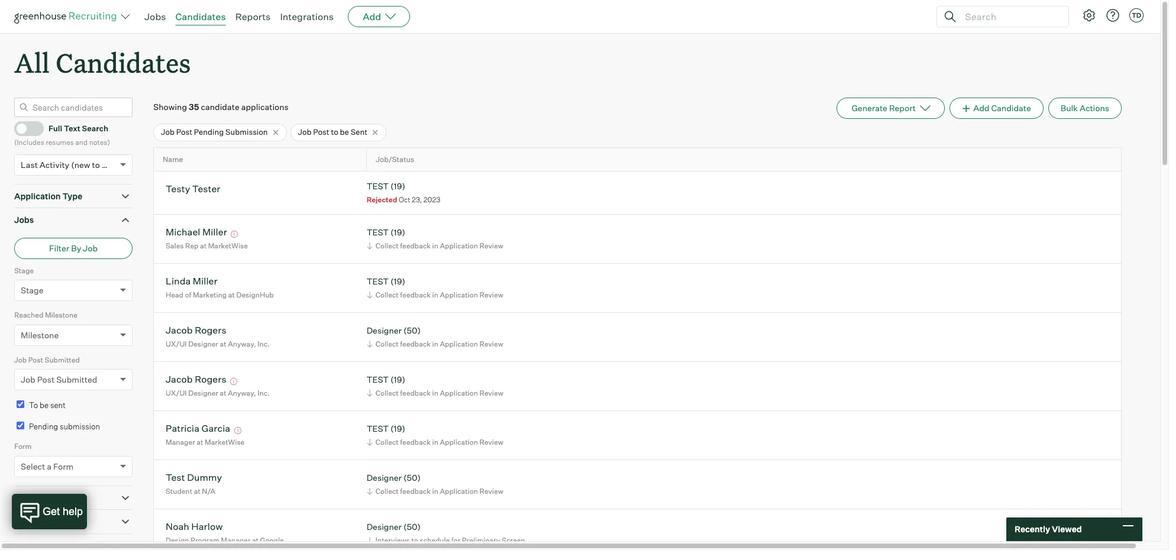 Task type: describe. For each thing, give the bounding box(es) containing it.
post down reached
[[28, 355, 43, 364]]

ux/ui designer at anyway, inc.
[[166, 389, 270, 398]]

of
[[185, 290, 191, 299]]

3 collect feedback in application review link from the top
[[365, 338, 506, 350]]

application for 3rd collect feedback in application review link from the top
[[440, 340, 478, 348]]

to for last activity (new to old)
[[92, 160, 100, 170]]

0 vertical spatial milestone
[[45, 311, 77, 320]]

manager at marketwise
[[166, 438, 245, 447]]

designer (50) collect feedback in application review for rogers
[[367, 326, 503, 348]]

(50) for test dummy
[[403, 473, 421, 483]]

collect for 3rd collect feedback in application review link from the bottom of the page
[[376, 389, 399, 398]]

head
[[166, 290, 183, 299]]

test (19) collect feedback in application review for michael miller
[[367, 227, 503, 250]]

design
[[166, 536, 189, 545]]

for
[[451, 536, 460, 545]]

jacob for jacob rogers
[[166, 374, 193, 385]]

patricia garcia has been in application review for more than 5 days image
[[232, 427, 243, 435]]

profile
[[14, 493, 41, 503]]

checkmark image
[[20, 124, 28, 132]]

review for 3rd collect feedback in application review link from the top
[[480, 340, 503, 348]]

inc. inside jacob rogers ux/ui designer at anyway, inc.
[[258, 340, 270, 348]]

full text search (includes resumes and notes)
[[14, 124, 110, 147]]

(19) for jacob rogers
[[391, 375, 405, 385]]

job inside button
[[83, 243, 98, 253]]

sent
[[50, 401, 66, 410]]

linda
[[166, 275, 191, 287]]

jacob for jacob rogers ux/ui designer at anyway, inc.
[[166, 324, 193, 336]]

designer (50) collect feedback in application review for dummy
[[367, 473, 503, 496]]

add for add candidate
[[973, 103, 990, 113]]

collect for 2nd collect feedback in application review link from the top
[[376, 290, 399, 299]]

viewed
[[1052, 524, 1082, 534]]

rogers for jacob rogers
[[195, 374, 226, 385]]

1 horizontal spatial pending
[[194, 127, 224, 137]]

3 test from the top
[[367, 277, 389, 287]]

and
[[75, 138, 88, 147]]

to be sent
[[29, 401, 66, 410]]

review for 2nd collect feedback in application review link from the top
[[480, 290, 503, 299]]

collect for first collect feedback in application review link from the top
[[376, 241, 399, 250]]

to
[[29, 401, 38, 410]]

2 anyway, from the top
[[228, 389, 256, 398]]

generate report button
[[837, 98, 945, 119]]

23,
[[412, 195, 422, 204]]

designer for rogers
[[367, 326, 402, 336]]

1 vertical spatial marketwise
[[205, 438, 245, 447]]

michael miller link
[[166, 226, 227, 240]]

linda miller link
[[166, 275, 218, 289]]

schedule
[[420, 536, 450, 545]]

full
[[49, 124, 62, 133]]

review for first collect feedback in application review link from the top
[[480, 241, 503, 250]]

2 in from the top
[[432, 290, 438, 299]]

designhub
[[236, 290, 274, 299]]

review for 3rd collect feedback in application review link from the bottom of the page
[[480, 389, 503, 398]]

submission
[[225, 127, 268, 137]]

test
[[166, 472, 185, 484]]

test (19) collect feedback in application review for jacob rogers
[[367, 375, 503, 398]]

1 vertical spatial be
[[40, 401, 49, 410]]

recently viewed
[[1015, 524, 1082, 534]]

reports link
[[235, 11, 271, 22]]

by
[[71, 243, 81, 253]]

0 vertical spatial candidates
[[175, 11, 226, 22]]

at inside linda miller head of marketing at designhub
[[228, 290, 235, 299]]

2 inc. from the top
[[258, 389, 270, 398]]

patricia garcia link
[[166, 423, 230, 436]]

configure image
[[1082, 8, 1096, 22]]

michael miller
[[166, 226, 227, 238]]

generate
[[852, 103, 887, 113]]

sent
[[351, 127, 367, 137]]

search
[[82, 124, 108, 133]]

6 in from the top
[[432, 487, 438, 496]]

1 horizontal spatial be
[[340, 127, 349, 137]]

2023
[[424, 195, 440, 204]]

Search text field
[[962, 8, 1058, 25]]

(19) for patricia garcia
[[391, 424, 405, 434]]

michael miller has been in application review for more than 5 days image
[[229, 231, 240, 238]]

designer inside jacob rogers ux/ui designer at anyway, inc.
[[188, 340, 218, 348]]

1 vertical spatial stage
[[21, 285, 43, 295]]

reached
[[14, 311, 43, 320]]

integrations
[[280, 11, 334, 22]]

add for add
[[363, 11, 381, 22]]

0 vertical spatial job post submitted
[[14, 355, 80, 364]]

td button
[[1127, 6, 1146, 25]]

(includes
[[14, 138, 44, 147]]

1 collect feedback in application review link from the top
[[365, 240, 506, 251]]

filter by job
[[49, 243, 98, 253]]

form element
[[14, 441, 133, 486]]

2 jacob rogers link from the top
[[166, 374, 226, 387]]

all candidates
[[14, 45, 191, 80]]

bulk
[[1061, 103, 1078, 113]]

jacob rogers
[[166, 374, 226, 385]]

add button
[[348, 6, 410, 27]]

actions
[[1080, 103, 1109, 113]]

filter by job button
[[14, 238, 133, 259]]

6 collect feedback in application review link from the top
[[365, 486, 506, 497]]

select
[[21, 461, 45, 471]]

designer for harlow
[[367, 522, 402, 532]]

job post pending submission
[[161, 127, 268, 137]]

noah harlow design program manager at google
[[166, 521, 284, 545]]

0 vertical spatial manager
[[166, 438, 195, 447]]

select a form
[[21, 461, 73, 471]]

collect for 2nd collect feedback in application review link from the bottom
[[376, 438, 399, 447]]

job post submitted element
[[14, 354, 133, 399]]

designer (50) interviews to schedule for preliminary screen
[[367, 522, 525, 545]]

1 vertical spatial pending
[[29, 422, 58, 431]]

0 vertical spatial submitted
[[45, 355, 80, 364]]

Search candidates field
[[14, 98, 133, 117]]

job/status
[[376, 155, 414, 164]]

testy
[[166, 183, 190, 195]]

at right rep
[[200, 241, 207, 250]]

bulk actions link
[[1048, 98, 1122, 119]]

1 vertical spatial milestone
[[21, 330, 59, 340]]

filter
[[49, 243, 69, 253]]

0 vertical spatial stage
[[14, 266, 34, 275]]

test dummy student at n/a
[[166, 472, 222, 496]]

testy tester
[[166, 183, 220, 195]]

a
[[47, 461, 51, 471]]

type
[[62, 191, 82, 201]]

bulk actions
[[1061, 103, 1109, 113]]

add candidate
[[973, 103, 1031, 113]]

job post to be sent
[[298, 127, 367, 137]]

stage element
[[14, 265, 133, 310]]

michael
[[166, 226, 200, 238]]

candidates link
[[175, 11, 226, 22]]



Task type: locate. For each thing, give the bounding box(es) containing it.
reports
[[235, 11, 271, 22]]

2 review from the top
[[480, 290, 503, 299]]

google
[[260, 536, 284, 545]]

jobs link
[[144, 11, 166, 22]]

pending down to be sent
[[29, 422, 58, 431]]

0 vertical spatial rogers
[[195, 324, 226, 336]]

post down "35"
[[176, 127, 192, 137]]

at up jacob rogers
[[220, 340, 226, 348]]

1 vertical spatial jobs
[[14, 215, 34, 225]]

feedback for 2nd collect feedback in application review link from the top
[[400, 290, 431, 299]]

1 (19) from the top
[[391, 181, 405, 191]]

oct
[[399, 195, 410, 204]]

report
[[889, 103, 916, 113]]

1 vertical spatial submitted
[[56, 375, 97, 385]]

1 horizontal spatial jobs
[[144, 11, 166, 22]]

35
[[189, 102, 199, 112]]

review for 6th collect feedback in application review link
[[480, 487, 503, 496]]

0 vertical spatial be
[[340, 127, 349, 137]]

miller up sales rep at marketwise
[[202, 226, 227, 238]]

0 horizontal spatial manager
[[166, 438, 195, 447]]

to inside the designer (50) interviews to schedule for preliminary screen
[[411, 536, 418, 545]]

td button
[[1129, 8, 1144, 22]]

post
[[176, 127, 192, 137], [313, 127, 329, 137], [28, 355, 43, 364], [37, 375, 55, 385]]

0 horizontal spatial pending
[[29, 422, 58, 431]]

2 test (19) collect feedback in application review from the top
[[367, 277, 503, 299]]

at inside test dummy student at n/a
[[194, 487, 200, 496]]

name
[[163, 155, 183, 164]]

(50) inside the designer (50) interviews to schedule for preliminary screen
[[403, 522, 421, 532]]

ux/ui
[[166, 340, 187, 348], [166, 389, 187, 398]]

be left the sent at left top
[[340, 127, 349, 137]]

1 horizontal spatial to
[[331, 127, 338, 137]]

jobs down application type
[[14, 215, 34, 225]]

1 vertical spatial form
[[53, 461, 73, 471]]

to
[[331, 127, 338, 137], [92, 160, 100, 170], [411, 536, 418, 545]]

0 horizontal spatial to
[[92, 160, 100, 170]]

generate report
[[852, 103, 916, 113]]

manager right program
[[221, 536, 250, 545]]

1 vertical spatial rogers
[[195, 374, 226, 385]]

post up to be sent
[[37, 375, 55, 385]]

be right to
[[40, 401, 49, 410]]

(19)
[[391, 181, 405, 191], [391, 227, 405, 238], [391, 277, 405, 287], [391, 375, 405, 385], [391, 424, 405, 434]]

sales
[[166, 241, 184, 250]]

0 vertical spatial marketwise
[[208, 241, 248, 250]]

miller inside linda miller head of marketing at designhub
[[193, 275, 218, 287]]

(19) inside test (19) rejected oct 23, 2023
[[391, 181, 405, 191]]

activity
[[40, 160, 69, 170]]

miller for michael
[[202, 226, 227, 238]]

feedback for 2nd collect feedback in application review link from the bottom
[[400, 438, 431, 447]]

To be sent checkbox
[[17, 401, 24, 408]]

feedback for 3rd collect feedback in application review link from the top
[[400, 340, 431, 348]]

Pending submission checkbox
[[17, 422, 24, 429]]

1 vertical spatial ux/ui
[[166, 389, 187, 398]]

5 (19) from the top
[[391, 424, 405, 434]]

1 vertical spatial job post submitted
[[21, 375, 97, 385]]

3 collect from the top
[[376, 340, 399, 348]]

2 collect feedback in application review link from the top
[[365, 289, 506, 301]]

1 vertical spatial add
[[973, 103, 990, 113]]

jobs left candidates link
[[144, 11, 166, 22]]

0 vertical spatial form
[[14, 442, 32, 451]]

greenhouse recruiting image
[[14, 9, 121, 24]]

manager
[[166, 438, 195, 447], [221, 536, 250, 545]]

1 vertical spatial miller
[[193, 275, 218, 287]]

harlow
[[191, 521, 223, 533]]

0 vertical spatial inc.
[[258, 340, 270, 348]]

to left old)
[[92, 160, 100, 170]]

4 review from the top
[[480, 389, 503, 398]]

test (19) rejected oct 23, 2023
[[367, 181, 440, 204]]

2 ux/ui from the top
[[166, 389, 187, 398]]

2 (19) from the top
[[391, 227, 405, 238]]

to left the sent at left top
[[331, 127, 338, 137]]

3 (50) from the top
[[403, 522, 421, 532]]

1 vertical spatial to
[[92, 160, 100, 170]]

miller up marketing
[[193, 275, 218, 287]]

jacob inside jacob rogers ux/ui designer at anyway, inc.
[[166, 324, 193, 336]]

5 review from the top
[[480, 438, 503, 447]]

manager down patricia
[[166, 438, 195, 447]]

2 designer (50) collect feedback in application review from the top
[[367, 473, 503, 496]]

1 jacob from the top
[[166, 324, 193, 336]]

candidates right jobs link
[[175, 11, 226, 22]]

job post submitted
[[14, 355, 80, 364], [21, 375, 97, 385]]

3 test (19) collect feedback in application review from the top
[[367, 375, 503, 398]]

2 horizontal spatial to
[[411, 536, 418, 545]]

test inside test (19) rejected oct 23, 2023
[[367, 181, 389, 191]]

candidates down jobs link
[[56, 45, 191, 80]]

job post submitted down reached milestone element
[[14, 355, 80, 364]]

form right a on the left bottom
[[53, 461, 73, 471]]

job
[[161, 127, 175, 137], [298, 127, 312, 137], [83, 243, 98, 253], [14, 355, 27, 364], [21, 375, 35, 385]]

feedback
[[400, 241, 431, 250], [400, 290, 431, 299], [400, 340, 431, 348], [400, 389, 431, 398], [400, 438, 431, 447], [400, 487, 431, 496]]

(50) for noah harlow
[[403, 522, 421, 532]]

1 feedback from the top
[[400, 241, 431, 250]]

4 test (19) collect feedback in application review from the top
[[367, 424, 503, 447]]

at left google
[[252, 536, 259, 545]]

add inside popup button
[[363, 11, 381, 22]]

0 vertical spatial anyway,
[[228, 340, 256, 348]]

0 vertical spatial designer (50) collect feedback in application review
[[367, 326, 503, 348]]

1 horizontal spatial add
[[973, 103, 990, 113]]

miller inside "link"
[[202, 226, 227, 238]]

1 rogers from the top
[[195, 324, 226, 336]]

1 vertical spatial inc.
[[258, 389, 270, 398]]

2 feedback from the top
[[400, 290, 431, 299]]

0 horizontal spatial form
[[14, 442, 32, 451]]

form
[[14, 442, 32, 451], [53, 461, 73, 471]]

5 in from the top
[[432, 438, 438, 447]]

ux/ui inside jacob rogers ux/ui designer at anyway, inc.
[[166, 340, 187, 348]]

screen
[[502, 536, 525, 545]]

designer inside the designer (50) interviews to schedule for preliminary screen
[[367, 522, 402, 532]]

5 collect feedback in application review link from the top
[[365, 437, 506, 448]]

reached milestone element
[[14, 310, 133, 354]]

(50) for jacob rogers
[[403, 326, 421, 336]]

0 vertical spatial to
[[331, 127, 338, 137]]

rogers for jacob rogers ux/ui designer at anyway, inc.
[[195, 324, 226, 336]]

tester
[[192, 183, 220, 195]]

resumes
[[46, 138, 74, 147]]

3 feedback from the top
[[400, 340, 431, 348]]

ux/ui up jacob rogers
[[166, 340, 187, 348]]

recently
[[1015, 524, 1050, 534]]

old)
[[102, 160, 117, 170]]

at inside noah harlow design program manager at google
[[252, 536, 259, 545]]

pending down candidate
[[194, 127, 224, 137]]

milestone
[[45, 311, 77, 320], [21, 330, 59, 340]]

0 vertical spatial add
[[363, 11, 381, 22]]

application for first collect feedback in application review link from the top
[[440, 241, 478, 250]]

rogers down marketing
[[195, 324, 226, 336]]

rogers up ux/ui designer at anyway, inc.
[[195, 374, 226, 385]]

rejected
[[367, 195, 397, 204]]

3 review from the top
[[480, 340, 503, 348]]

designer
[[367, 326, 402, 336], [188, 340, 218, 348], [188, 389, 218, 398], [367, 473, 402, 483], [367, 522, 402, 532]]

inc.
[[258, 340, 270, 348], [258, 389, 270, 398]]

0 horizontal spatial jobs
[[14, 215, 34, 225]]

milestone down "stage" element
[[45, 311, 77, 320]]

1 vertical spatial jacob
[[166, 374, 193, 385]]

rogers
[[195, 324, 226, 336], [195, 374, 226, 385]]

4 collect feedback in application review link from the top
[[365, 387, 506, 399]]

0 vertical spatial jobs
[[144, 11, 166, 22]]

test (19) collect feedback in application review for patricia garcia
[[367, 424, 503, 447]]

td
[[1132, 11, 1141, 20]]

1 test from the top
[[367, 181, 389, 191]]

notes)
[[89, 138, 110, 147]]

3 in from the top
[[432, 340, 438, 348]]

anyway, inside jacob rogers ux/ui designer at anyway, inc.
[[228, 340, 256, 348]]

reached milestone
[[14, 311, 77, 320]]

job post submitted up sent
[[21, 375, 97, 385]]

miller for linda
[[193, 275, 218, 287]]

test (19) collect feedback in application review
[[367, 227, 503, 250], [367, 277, 503, 299], [367, 375, 503, 398], [367, 424, 503, 447]]

showing
[[153, 102, 187, 112]]

last activity (new to old) option
[[21, 160, 117, 170]]

3 (19) from the top
[[391, 277, 405, 287]]

at down patricia garcia link
[[197, 438, 203, 447]]

rep
[[185, 241, 198, 250]]

application for 2nd collect feedback in application review link from the bottom
[[440, 438, 478, 447]]

marketwise
[[208, 241, 248, 250], [205, 438, 245, 447]]

collect for 3rd collect feedback in application review link from the top
[[376, 340, 399, 348]]

interviews to schedule for preliminary screen link
[[365, 535, 528, 546]]

anyway, up jacob rogers has been in application review for more than 5 days image
[[228, 340, 256, 348]]

0 vertical spatial jacob
[[166, 324, 193, 336]]

application for 3rd collect feedback in application review link from the bottom of the page
[[440, 389, 478, 398]]

rogers inside jacob rogers ux/ui designer at anyway, inc.
[[195, 324, 226, 336]]

candidate
[[201, 102, 239, 112]]

pending
[[194, 127, 224, 137], [29, 422, 58, 431]]

1 anyway, from the top
[[228, 340, 256, 348]]

test for rogers
[[367, 375, 389, 385]]

at left n/a
[[194, 487, 200, 496]]

test for garcia
[[367, 424, 389, 434]]

interviews
[[376, 536, 410, 545]]

4 collect from the top
[[376, 389, 399, 398]]

at inside jacob rogers ux/ui designer at anyway, inc.
[[220, 340, 226, 348]]

1 collect from the top
[[376, 241, 399, 250]]

0 vertical spatial (50)
[[403, 326, 421, 336]]

add
[[363, 11, 381, 22], [973, 103, 990, 113]]

add candidate link
[[950, 98, 1044, 119]]

jacob rogers link up ux/ui designer at anyway, inc.
[[166, 374, 226, 387]]

sales rep at marketwise
[[166, 241, 248, 250]]

jacob
[[166, 324, 193, 336], [166, 374, 193, 385]]

application type
[[14, 191, 82, 201]]

1 (50) from the top
[[403, 326, 421, 336]]

patricia
[[166, 423, 199, 435]]

2 vertical spatial (50)
[[403, 522, 421, 532]]

application for 2nd collect feedback in application review link from the top
[[440, 290, 478, 299]]

testy tester link
[[166, 183, 220, 197]]

designer for dummy
[[367, 473, 402, 483]]

4 feedback from the top
[[400, 389, 431, 398]]

2 collect from the top
[[376, 290, 399, 299]]

collect
[[376, 241, 399, 250], [376, 290, 399, 299], [376, 340, 399, 348], [376, 389, 399, 398], [376, 438, 399, 447], [376, 487, 399, 496]]

jacob rogers has been in application review for more than 5 days image
[[228, 378, 239, 385]]

ux/ui down jacob rogers
[[166, 389, 187, 398]]

0 vertical spatial pending
[[194, 127, 224, 137]]

milestone down reached milestone
[[21, 330, 59, 340]]

5 feedback from the top
[[400, 438, 431, 447]]

anyway,
[[228, 340, 256, 348], [228, 389, 256, 398]]

linda miller head of marketing at designhub
[[166, 275, 274, 299]]

1 inc. from the top
[[258, 340, 270, 348]]

2 (50) from the top
[[403, 473, 421, 483]]

collect feedback in application review link
[[365, 240, 506, 251], [365, 289, 506, 301], [365, 338, 506, 350], [365, 387, 506, 399], [365, 437, 506, 448], [365, 486, 506, 497]]

1 horizontal spatial manager
[[221, 536, 250, 545]]

collect for 6th collect feedback in application review link
[[376, 487, 399, 496]]

1 vertical spatial candidates
[[56, 45, 191, 80]]

test for miller
[[367, 227, 389, 238]]

program
[[191, 536, 219, 545]]

0 vertical spatial miller
[[202, 226, 227, 238]]

preliminary
[[462, 536, 500, 545]]

2 vertical spatial to
[[411, 536, 418, 545]]

details
[[42, 493, 70, 503]]

marketwise down 'garcia'
[[205, 438, 245, 447]]

1 ux/ui from the top
[[166, 340, 187, 348]]

candidate reports are now available! apply filters and select "view in app" element
[[837, 98, 945, 119]]

1 test (19) collect feedback in application review from the top
[[367, 227, 503, 250]]

1 vertical spatial (50)
[[403, 473, 421, 483]]

1 vertical spatial anyway,
[[228, 389, 256, 398]]

integrations link
[[280, 11, 334, 22]]

feedback for first collect feedback in application review link from the top
[[400, 241, 431, 250]]

profile details
[[14, 493, 70, 503]]

patricia garcia
[[166, 423, 230, 435]]

jacob rogers link down of
[[166, 324, 226, 338]]

0 vertical spatial ux/ui
[[166, 340, 187, 348]]

miller
[[202, 226, 227, 238], [193, 275, 218, 287]]

1 designer (50) collect feedback in application review from the top
[[367, 326, 503, 348]]

4 in from the top
[[432, 389, 438, 398]]

jacob down head
[[166, 324, 193, 336]]

to for designer (50) interviews to schedule for preliminary screen
[[411, 536, 418, 545]]

(19) for michael miller
[[391, 227, 405, 238]]

marketing
[[193, 290, 227, 299]]

at right marketing
[[228, 290, 235, 299]]

6 collect from the top
[[376, 487, 399, 496]]

feedback for 3rd collect feedback in application review link from the bottom of the page
[[400, 389, 431, 398]]

anyway, down jacob rogers has been in application review for more than 5 days image
[[228, 389, 256, 398]]

4 test from the top
[[367, 375, 389, 385]]

review
[[480, 241, 503, 250], [480, 290, 503, 299], [480, 340, 503, 348], [480, 389, 503, 398], [480, 438, 503, 447], [480, 487, 503, 496]]

6 feedback from the top
[[400, 487, 431, 496]]

2 rogers from the top
[[195, 374, 226, 385]]

at
[[200, 241, 207, 250], [228, 290, 235, 299], [220, 340, 226, 348], [220, 389, 226, 398], [197, 438, 203, 447], [194, 487, 200, 496], [252, 536, 259, 545]]

0 vertical spatial jacob rogers link
[[166, 324, 226, 338]]

jobs
[[144, 11, 166, 22], [14, 215, 34, 225]]

jacob rogers ux/ui designer at anyway, inc.
[[166, 324, 270, 348]]

submitted
[[45, 355, 80, 364], [56, 375, 97, 385]]

0 horizontal spatial add
[[363, 11, 381, 22]]

feedback for 6th collect feedback in application review link
[[400, 487, 431, 496]]

jacob up ux/ui designer at anyway, inc.
[[166, 374, 193, 385]]

0 horizontal spatial be
[[40, 401, 49, 410]]

1 vertical spatial manager
[[221, 536, 250, 545]]

4 (19) from the top
[[391, 375, 405, 385]]

text
[[64, 124, 80, 133]]

1 vertical spatial jacob rogers link
[[166, 374, 226, 387]]

1 in from the top
[[432, 241, 438, 250]]

1 review from the top
[[480, 241, 503, 250]]

submitted up sent
[[56, 375, 97, 385]]

2 jacob from the top
[[166, 374, 193, 385]]

5 test from the top
[[367, 424, 389, 434]]

6 review from the top
[[480, 487, 503, 496]]

form down pending submission option
[[14, 442, 32, 451]]

to left schedule
[[411, 536, 418, 545]]

application for 6th collect feedback in application review link
[[440, 487, 478, 496]]

1 jacob rogers link from the top
[[166, 324, 226, 338]]

post left the sent at left top
[[313, 127, 329, 137]]

5 collect from the top
[[376, 438, 399, 447]]

1 vertical spatial designer (50) collect feedback in application review
[[367, 473, 503, 496]]

noah harlow link
[[166, 521, 223, 535]]

noah
[[166, 521, 189, 533]]

dummy
[[187, 472, 222, 484]]

marketwise down michael miller has been in application review for more than 5 days icon
[[208, 241, 248, 250]]

applications
[[241, 102, 289, 112]]

2 test from the top
[[367, 227, 389, 238]]

1 horizontal spatial form
[[53, 461, 73, 471]]

manager inside noah harlow design program manager at google
[[221, 536, 250, 545]]

submitted down reached milestone element
[[45, 355, 80, 364]]

review for 2nd collect feedback in application review link from the bottom
[[480, 438, 503, 447]]

at down jacob rogers
[[220, 389, 226, 398]]



Task type: vqa. For each thing, say whether or not it's contained in the screenshot.


